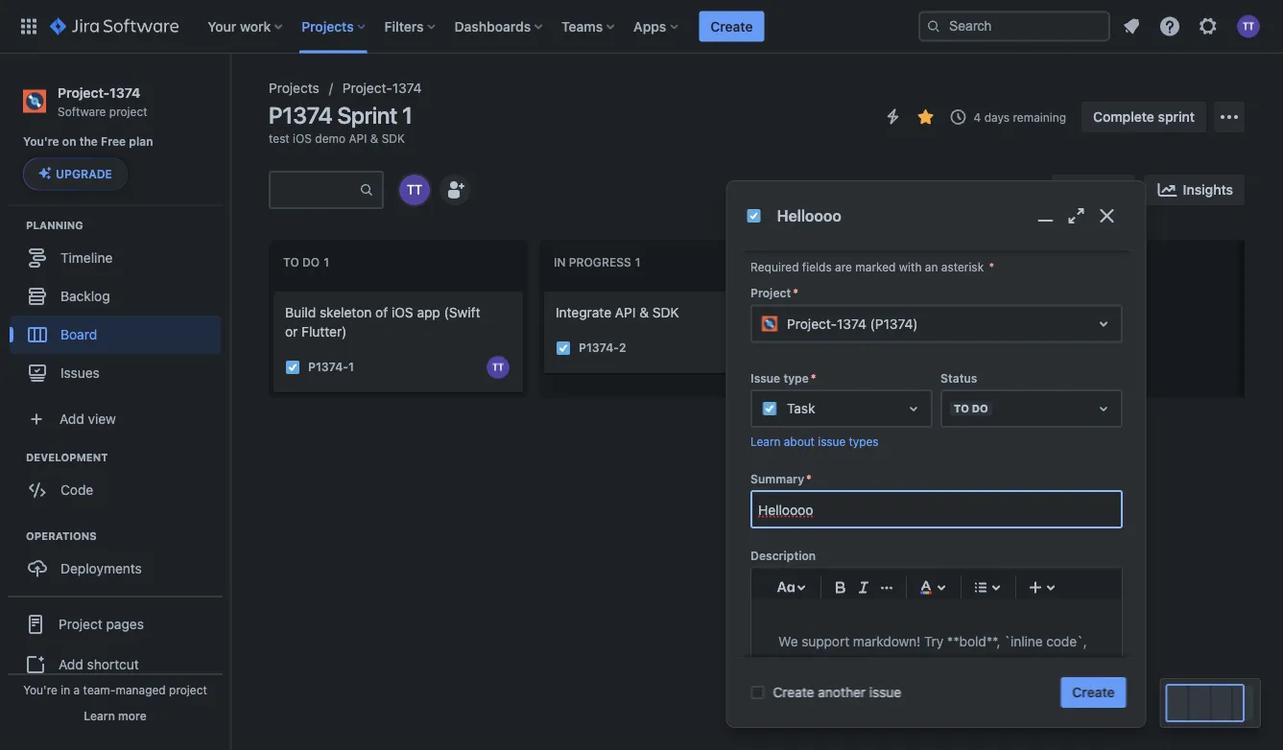 Task type: locate. For each thing, give the bounding box(es) containing it.
0 horizontal spatial p1374-
[[308, 361, 348, 374]]

0 horizontal spatial project
[[109, 104, 147, 118]]

create inside primary element
[[711, 18, 753, 34]]

project down required
[[750, 286, 791, 300]]

project- up software
[[58, 84, 110, 100]]

code
[[60, 482, 93, 498]]

* right asterisk
[[989, 260, 994, 274]]

1 horizontal spatial p1374-
[[579, 341, 619, 355]]

1 vertical spatial ios
[[392, 305, 413, 321]]

api inside "p1374 sprint 1 test ios demo api & sdk"
[[349, 131, 367, 145]]

required
[[750, 260, 798, 274]]

status
[[940, 371, 977, 385]]

0 vertical spatial &
[[370, 131, 378, 145]]

1 vertical spatial p1374-
[[308, 361, 348, 374]]

italic ⌘i image
[[852, 576, 875, 599]]

your profile and settings image
[[1237, 15, 1260, 38]]

banner
[[0, 0, 1283, 54]]

* down required
[[792, 286, 798, 300]]

learn down team-
[[84, 709, 115, 723]]

1 horizontal spatial &
[[639, 305, 649, 321]]

1 horizontal spatial create button
[[1061, 678, 1126, 708]]

0 vertical spatial you're
[[23, 135, 59, 148]]

1 vertical spatial project
[[169, 683, 207, 697]]

issue left the types on the right bottom of the page
[[817, 434, 845, 448]]

p1374-1 link
[[308, 359, 354, 376]]

p1374- inside p1374-1 link
[[308, 361, 348, 374]]

to down the status
[[954, 402, 969, 415]]

0 vertical spatial issue
[[817, 434, 845, 448]]

0 horizontal spatial create button
[[699, 11, 764, 42]]

create
[[711, 18, 753, 34], [773, 685, 814, 701], [1072, 685, 1115, 701]]

projects up "projects" link at the top left
[[302, 18, 354, 34]]

you're for you're in a team-managed project
[[23, 683, 57, 697]]

0 horizontal spatial 1
[[348, 361, 354, 374]]

sdk down sprint at the left
[[382, 131, 405, 145]]

0 horizontal spatial to do
[[283, 256, 320, 269]]

* right type
[[810, 371, 816, 385]]

you're left the on
[[23, 135, 59, 148]]

1 down skeleton at left
[[348, 361, 354, 374]]

add for add shortcut
[[59, 656, 83, 672]]

to do down the status
[[954, 402, 988, 415]]

do down the status
[[971, 402, 988, 415]]

project for project *
[[750, 286, 791, 300]]

0 vertical spatial to
[[283, 256, 299, 269]]

1374 for project-1374
[[392, 80, 422, 96]]

group
[[8, 595, 223, 732]]

projects inside popup button
[[302, 18, 354, 34]]

terry turtle image
[[399, 175, 430, 205]]

0 horizontal spatial 1374
[[110, 84, 140, 100]]

free
[[101, 135, 126, 148]]

0 vertical spatial projects
[[302, 18, 354, 34]]

issue right another
[[869, 685, 901, 701]]

0 vertical spatial api
[[349, 131, 367, 145]]

project- down project *
[[787, 315, 836, 331]]

1 horizontal spatial to do
[[954, 402, 988, 415]]

project up plan
[[109, 104, 147, 118]]

1 vertical spatial sdk
[[653, 305, 679, 321]]

task image down or
[[285, 360, 300, 375]]

1 vertical spatial learn
[[84, 709, 115, 723]]

minimize image
[[1034, 204, 1057, 227]]

2 you're from the top
[[23, 683, 57, 697]]

1 vertical spatial project
[[59, 616, 102, 632]]

0 horizontal spatial to
[[283, 256, 299, 269]]

you're for you're on the free plan
[[23, 135, 59, 148]]

projects
[[302, 18, 354, 34], [269, 80, 319, 96]]

project inside project-1374 software project
[[109, 104, 147, 118]]

filters
[[385, 18, 424, 34]]

by
[[1030, 183, 1044, 196]]

1 vertical spatial task image
[[285, 360, 300, 375]]

0 vertical spatial task image
[[556, 341, 571, 356]]

1 horizontal spatial project-
[[342, 80, 392, 96]]

1 horizontal spatial 1
[[402, 102, 413, 129]]

0 vertical spatial sdk
[[382, 131, 405, 145]]

more formatting image
[[875, 576, 898, 599]]

0 vertical spatial learn
[[750, 434, 780, 448]]

1 horizontal spatial api
[[615, 305, 636, 321]]

operations
[[26, 530, 97, 542]]

complete sprint
[[1093, 109, 1195, 125]]

sdk right integrate
[[653, 305, 679, 321]]

0 horizontal spatial sdk
[[382, 131, 405, 145]]

discard & close image
[[1096, 204, 1119, 227]]

2 horizontal spatial project-
[[787, 315, 836, 331]]

0 horizontal spatial task image
[[285, 360, 300, 375]]

do up build
[[302, 256, 320, 269]]

or
[[285, 324, 298, 340]]

task image
[[556, 341, 571, 356], [285, 360, 300, 375]]

1 horizontal spatial project
[[169, 683, 207, 697]]

1 vertical spatial projects
[[269, 80, 319, 96]]

go full screen image
[[1065, 204, 1088, 227]]

to do element
[[283, 256, 333, 270]]

ios down the p1374
[[293, 131, 312, 145]]

more image
[[1218, 106, 1241, 129]]

None text field
[[752, 492, 1121, 527]]

to up build
[[283, 256, 299, 269]]

your
[[208, 18, 236, 34]]

ios right of
[[392, 305, 413, 321]]

0 horizontal spatial ios
[[293, 131, 312, 145]]

project right managed
[[169, 683, 207, 697]]

operations group
[[10, 528, 229, 593]]

projects button
[[296, 11, 373, 42]]

1 horizontal spatial to
[[954, 402, 969, 415]]

create button inside primary element
[[699, 11, 764, 42]]

p1374- down integrate
[[579, 341, 619, 355]]

p1374-2
[[579, 341, 626, 355]]

to do up build
[[283, 256, 320, 269]]

p1374-2 link
[[579, 340, 626, 356]]

test
[[1095, 256, 1124, 269]]

learn for learn about issue types
[[750, 434, 780, 448]]

sprint
[[337, 102, 397, 129]]

test
[[269, 131, 290, 145]]

project
[[750, 286, 791, 300], [59, 616, 102, 632]]

backlog link
[[10, 277, 221, 315]]

add up in
[[59, 656, 83, 672]]

1 vertical spatial you're
[[23, 683, 57, 697]]

create button
[[699, 11, 764, 42], [1061, 678, 1126, 708]]

Description - Main content area, start typing to enter text. text field
[[778, 630, 1095, 676]]

teams button
[[556, 11, 622, 42]]

0 vertical spatial create button
[[699, 11, 764, 42]]

& inside "p1374 sprint 1 test ios demo api & sdk"
[[370, 131, 378, 145]]

& right integrate
[[639, 305, 649, 321]]

group
[[989, 183, 1027, 196]]

issues link
[[10, 353, 221, 392]]

none
[[1063, 182, 1097, 198]]

task image for build skeleton of ios app (swift or flutter)
[[285, 360, 300, 375]]

group by
[[989, 183, 1044, 196]]

in progress
[[554, 256, 631, 269]]

code link
[[10, 471, 221, 509]]

you're left in
[[23, 683, 57, 697]]

in progress element
[[554, 256, 645, 270]]

1 horizontal spatial ios
[[392, 305, 413, 321]]

add inside add view popup button
[[60, 411, 84, 427]]

1 horizontal spatial task image
[[556, 341, 571, 356]]

1374 for project-1374 software project
[[110, 84, 140, 100]]

1 horizontal spatial sdk
[[653, 305, 679, 321]]

1 horizontal spatial do
[[971, 402, 988, 415]]

you're in a team-managed project
[[23, 683, 207, 697]]

0 vertical spatial p1374-
[[579, 341, 619, 355]]

text styles image
[[774, 576, 797, 599]]

1
[[402, 102, 413, 129], [348, 361, 354, 374]]

project *
[[750, 286, 798, 300]]

integrate api & sdk
[[556, 305, 679, 321]]

open image
[[1092, 312, 1115, 335], [1092, 397, 1115, 420]]

learn
[[750, 434, 780, 448], [84, 709, 115, 723]]

api down sprint at the left
[[349, 131, 367, 145]]

insights
[[1183, 182, 1233, 198]]

0 vertical spatial project
[[109, 104, 147, 118]]

upgrade button
[[24, 159, 127, 189]]

& down sprint at the left
[[370, 131, 378, 145]]

2 open image from the top
[[1092, 397, 1115, 420]]

1 vertical spatial issue
[[869, 685, 901, 701]]

add inside add shortcut button
[[59, 656, 83, 672]]

1 vertical spatial add
[[59, 656, 83, 672]]

1 horizontal spatial issue
[[869, 685, 901, 701]]

0 horizontal spatial project-
[[58, 84, 110, 100]]

projects up the p1374
[[269, 80, 319, 96]]

insights button
[[1145, 175, 1245, 205]]

1374 up free
[[110, 84, 140, 100]]

learn inside button
[[84, 709, 115, 723]]

task image left p1374-2 link
[[556, 341, 571, 356]]

about
[[783, 434, 814, 448]]

with
[[899, 260, 921, 274]]

1 vertical spatial open image
[[1092, 397, 1115, 420]]

1 horizontal spatial 1374
[[392, 80, 422, 96]]

p1374- down flutter)
[[308, 361, 348, 374]]

api up 2
[[615, 305, 636, 321]]

project
[[109, 104, 147, 118], [169, 683, 207, 697]]

task
[[787, 400, 815, 416]]

0 horizontal spatial issue
[[817, 434, 845, 448]]

1 down the project-1374 link
[[402, 102, 413, 129]]

project- for project-1374 software project
[[58, 84, 110, 100]]

p1374- inside p1374-2 link
[[579, 341, 619, 355]]

0 vertical spatial to do
[[283, 256, 320, 269]]

to do
[[283, 256, 320, 269], [954, 402, 988, 415]]

1 vertical spatial create button
[[1061, 678, 1126, 708]]

0 vertical spatial project
[[750, 286, 791, 300]]

type
[[783, 371, 808, 385]]

p1374-1
[[308, 361, 354, 374]]

1 you're from the top
[[23, 135, 59, 148]]

search image
[[926, 19, 941, 34]]

0 horizontal spatial do
[[302, 256, 320, 269]]

project- inside project-1374 software project
[[58, 84, 110, 100]]

add view
[[60, 411, 116, 427]]

add left the view
[[60, 411, 84, 427]]

(swift
[[444, 305, 480, 321]]

1 open image from the top
[[1092, 312, 1115, 335]]

plan
[[129, 135, 153, 148]]

appswitcher icon image
[[17, 15, 40, 38]]

1 vertical spatial api
[[615, 305, 636, 321]]

issue for about
[[817, 434, 845, 448]]

learn about issue types link
[[750, 434, 878, 448]]

0 horizontal spatial project
[[59, 616, 102, 632]]

group containing project pages
[[8, 595, 223, 732]]

0 horizontal spatial create
[[711, 18, 753, 34]]

summary
[[750, 472, 804, 485]]

1374 up sprint at the left
[[392, 80, 422, 96]]

1374 left (p1374) at the right
[[836, 315, 866, 331]]

0 vertical spatial ios
[[293, 131, 312, 145]]

work
[[240, 18, 271, 34]]

complete sprint button
[[1082, 102, 1206, 132]]

learn about issue types
[[750, 434, 878, 448]]

managed
[[116, 683, 166, 697]]

to
[[283, 256, 299, 269], [954, 402, 969, 415]]

0 vertical spatial 1
[[402, 102, 413, 129]]

view
[[88, 411, 116, 427]]

0 vertical spatial add
[[60, 411, 84, 427]]

jira software image
[[50, 15, 179, 38], [50, 15, 179, 38]]

done
[[824, 256, 857, 269]]

learn left about
[[750, 434, 780, 448]]

0 horizontal spatial &
[[370, 131, 378, 145]]

1 vertical spatial to
[[954, 402, 969, 415]]

upgrade
[[56, 167, 112, 181]]

1 horizontal spatial learn
[[750, 434, 780, 448]]

project- up sprint at the left
[[342, 80, 392, 96]]

project up the add shortcut in the left of the page
[[59, 616, 102, 632]]

ios
[[293, 131, 312, 145], [392, 305, 413, 321]]

0 vertical spatial open image
[[1092, 312, 1115, 335]]

1 horizontal spatial project
[[750, 286, 791, 300]]

0 vertical spatial do
[[302, 256, 320, 269]]

4
[[974, 110, 981, 124]]

2 horizontal spatial 1374
[[836, 315, 866, 331]]

0 horizontal spatial api
[[349, 131, 367, 145]]

project for project pages
[[59, 616, 102, 632]]

helloooo
[[777, 206, 841, 225]]

deployments link
[[10, 549, 221, 588]]

1374 inside project-1374 software project
[[110, 84, 140, 100]]

0 horizontal spatial learn
[[84, 709, 115, 723]]



Task type: vqa. For each thing, say whether or not it's contained in the screenshot.
'Create project' button
no



Task type: describe. For each thing, give the bounding box(es) containing it.
issue type *
[[750, 371, 816, 385]]

you're on the free plan
[[23, 135, 153, 148]]

pages
[[106, 616, 144, 632]]

on
[[62, 135, 76, 148]]

create another issue
[[773, 685, 901, 701]]

planning
[[26, 219, 83, 231]]

project-1374
[[342, 80, 422, 96]]

team-
[[83, 683, 116, 697]]

asterisk
[[941, 260, 983, 274]]

1 vertical spatial &
[[639, 305, 649, 321]]

apps button
[[628, 11, 686, 42]]

in
[[61, 683, 70, 697]]

required fields are marked with an asterisk *
[[750, 260, 994, 274]]

settings image
[[1197, 15, 1220, 38]]

assignee: terry turtle image
[[487, 356, 510, 379]]

lists image
[[969, 576, 992, 599]]

project-1374 software project
[[58, 84, 147, 118]]

add view button
[[12, 400, 219, 438]]

development
[[26, 451, 108, 463]]

marked
[[855, 260, 895, 274]]

1 inside "p1374 sprint 1 test ios demo api & sdk"
[[402, 102, 413, 129]]

unassigned image
[[757, 337, 780, 360]]

build
[[285, 305, 316, 321]]

open image for status
[[1092, 397, 1115, 420]]

* right 'summary'
[[806, 472, 811, 485]]

backlog
[[60, 288, 110, 304]]

summary *
[[750, 472, 811, 485]]

development image
[[3, 446, 26, 469]]

2
[[619, 341, 626, 355]]

add people image
[[443, 179, 466, 202]]

p1374- for build
[[308, 361, 348, 374]]

1 vertical spatial do
[[971, 402, 988, 415]]

skeleton
[[320, 305, 372, 321]]

Search field
[[918, 11, 1110, 42]]

projects for "projects" link at the top left
[[269, 80, 319, 96]]

helloooo image
[[746, 208, 762, 224]]

open image
[[902, 397, 925, 420]]

task image for integrate api & sdk
[[556, 341, 571, 356]]

dashboards button
[[449, 11, 550, 42]]

(p1374)
[[870, 315, 918, 331]]

deployments
[[60, 560, 142, 576]]

teams
[[562, 18, 603, 34]]

sdk inside "p1374 sprint 1 test ios demo api & sdk"
[[382, 131, 405, 145]]

2 horizontal spatial create
[[1072, 685, 1115, 701]]

shortcut
[[87, 656, 139, 672]]

demo
[[315, 131, 346, 145]]

project- for project-1374 (p1374)
[[787, 315, 836, 331]]

dashboards
[[454, 18, 531, 34]]

1374 for project-1374 (p1374)
[[836, 315, 866, 331]]

in
[[554, 256, 566, 269]]

to inside to do element
[[283, 256, 299, 269]]

another
[[818, 685, 866, 701]]

add for add view
[[60, 411, 84, 427]]

learn more button
[[84, 708, 147, 724]]

star p1374 board image
[[914, 106, 937, 129]]

a
[[74, 683, 80, 697]]

p1374
[[269, 102, 332, 129]]

add shortcut
[[59, 656, 139, 672]]

project-1374 (p1374)
[[787, 315, 918, 331]]

development group
[[10, 449, 229, 515]]

description
[[750, 549, 815, 563]]

none button
[[1052, 175, 1135, 205]]

an
[[925, 260, 938, 274]]

1 vertical spatial to do
[[954, 402, 988, 415]]

your work
[[208, 18, 271, 34]]

project pages link
[[8, 603, 223, 645]]

sprint
[[1158, 109, 1195, 125]]

p1374- for integrate
[[579, 341, 619, 355]]

4 days remaining image
[[947, 106, 970, 129]]

planning group
[[10, 217, 229, 398]]

issue for another
[[869, 685, 901, 701]]

of
[[375, 305, 388, 321]]

timeline
[[60, 249, 113, 265]]

sidebar navigation image
[[209, 77, 251, 115]]

project- for project-1374
[[342, 80, 392, 96]]

remaining
[[1013, 110, 1066, 124]]

integrate
[[556, 305, 611, 321]]

app
[[417, 305, 440, 321]]

notifications image
[[1120, 15, 1143, 38]]

fields
[[802, 260, 831, 274]]

ios inside "p1374 sprint 1 test ios demo api & sdk"
[[293, 131, 312, 145]]

automations menu button icon image
[[882, 105, 905, 128]]

projects link
[[269, 77, 319, 100]]

1 horizontal spatial create
[[773, 685, 814, 701]]

projects for projects popup button
[[302, 18, 354, 34]]

p1374 sprint 1 test ios demo api & sdk
[[269, 102, 413, 145]]

project-1374 link
[[342, 77, 422, 100]]

ios inside build skeleton of ios app (swift or flutter)
[[392, 305, 413, 321]]

open image for project
[[1092, 312, 1115, 335]]

bold ⌘b image
[[829, 576, 852, 599]]

board link
[[10, 315, 221, 353]]

apps
[[634, 18, 666, 34]]

board
[[60, 326, 97, 342]]

build skeleton of ios app (swift or flutter)
[[285, 305, 480, 340]]

primary element
[[12, 0, 918, 53]]

help image
[[1158, 15, 1181, 38]]

timeline link
[[10, 238, 221, 277]]

more
[[118, 709, 147, 723]]

insights image
[[1156, 179, 1179, 202]]

progress
[[569, 256, 631, 269]]

learn for learn more
[[84, 709, 115, 723]]

add shortcut button
[[8, 645, 223, 684]]

Search this board text field
[[271, 173, 359, 207]]

complete
[[1093, 109, 1154, 125]]

learn more
[[84, 709, 147, 723]]

planning image
[[3, 213, 26, 236]]

banner containing your work
[[0, 0, 1283, 54]]

1 vertical spatial 1
[[348, 361, 354, 374]]

issues
[[60, 365, 100, 380]]

flutter)
[[301, 324, 347, 340]]

operations image
[[3, 524, 26, 547]]

types
[[848, 434, 878, 448]]

project pages
[[59, 616, 144, 632]]

test ios demo api & sdk element
[[269, 131, 405, 146]]

issue
[[750, 371, 780, 385]]

do inside to do element
[[302, 256, 320, 269]]



